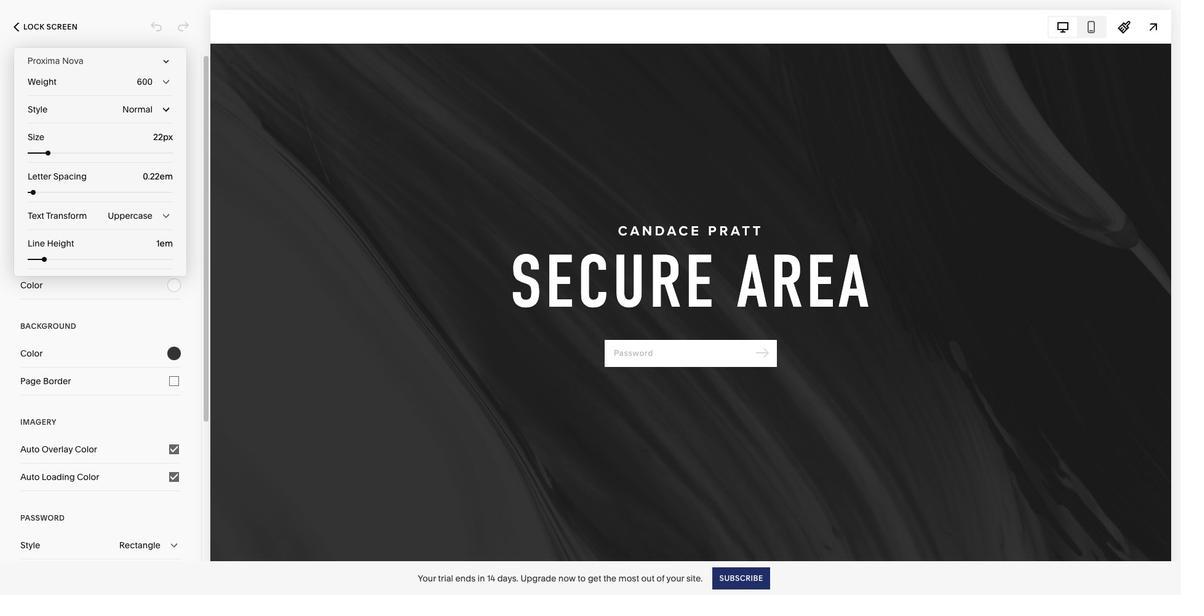 Task type: describe. For each thing, give the bounding box(es) containing it.
weight
[[28, 76, 56, 87]]

color button for headline
[[20, 272, 181, 299]]

password
[[20, 514, 65, 523]]

spacing
[[53, 171, 87, 182]]

letter
[[28, 171, 51, 182]]

14
[[487, 573, 495, 584]]

lock screen
[[23, 22, 78, 31]]

the
[[603, 573, 617, 584]]

styles
[[20, 54, 70, 74]]

auto for auto loading color
[[20, 472, 40, 483]]

Text Transform field
[[28, 202, 173, 229]]

your
[[418, 573, 436, 584]]

style
[[28, 104, 48, 115]]

font for branding
[[20, 156, 38, 167]]

ends
[[455, 573, 476, 584]]

auto overlay color
[[20, 444, 97, 455]]

background
[[20, 322, 76, 331]]

headline
[[20, 226, 60, 235]]

branding
[[20, 130, 62, 139]]

modal dialog
[[14, 48, 186, 276]]

imagery
[[20, 418, 56, 427]]

border
[[43, 376, 71, 387]]

font button for headline
[[20, 244, 181, 271]]

color right overlay
[[75, 444, 97, 455]]

auto for auto overlay color
[[20, 444, 40, 455]]

in
[[478, 573, 485, 584]]

color down "line"
[[20, 280, 43, 291]]

days.
[[497, 573, 519, 584]]

loading
[[42, 472, 75, 483]]

lock
[[23, 22, 44, 31]]

upgrade
[[521, 573, 556, 584]]

height
[[47, 238, 74, 249]]

Search text field
[[20, 81, 181, 108]]

of
[[657, 573, 665, 584]]

line
[[28, 238, 45, 249]]

uppercase
[[108, 210, 153, 221]]

font preview image
[[14, 51, 163, 72]]

font button for branding
[[20, 148, 181, 175]]



Task type: locate. For each thing, give the bounding box(es) containing it.
auto loading color
[[20, 472, 99, 483]]

font down "line"
[[20, 252, 38, 263]]

text
[[28, 210, 44, 221]]

font button
[[20, 148, 181, 175], [20, 244, 181, 271]]

color up page
[[20, 348, 43, 359]]

site.
[[686, 573, 703, 584]]

None range field
[[28, 151, 173, 156], [28, 190, 173, 195], [28, 257, 173, 262], [28, 151, 173, 156], [28, 190, 173, 195], [28, 257, 173, 262]]

most
[[619, 573, 639, 584]]

1 vertical spatial font
[[20, 252, 38, 263]]

2 auto from the top
[[20, 472, 40, 483]]

1 vertical spatial auto
[[20, 472, 40, 483]]

color
[[20, 184, 43, 195], [20, 280, 43, 291], [20, 348, 43, 359], [75, 444, 97, 455], [77, 472, 99, 483]]

0 vertical spatial font button
[[20, 148, 181, 175]]

your
[[666, 573, 684, 584]]

1 font from the top
[[20, 156, 38, 167]]

to
[[578, 573, 586, 584]]

font button down style field
[[20, 148, 181, 175]]

1 vertical spatial color button
[[20, 272, 181, 299]]

2 font button from the top
[[20, 244, 181, 271]]

font up letter
[[20, 156, 38, 167]]

page border
[[20, 376, 71, 387]]

overlay
[[42, 444, 73, 455]]

1 auto from the top
[[20, 444, 40, 455]]

color button down height
[[20, 272, 181, 299]]

None field
[[133, 130, 173, 144], [133, 170, 173, 183], [133, 237, 173, 250], [133, 130, 173, 144], [133, 170, 173, 183], [133, 237, 173, 250]]

auto
[[20, 444, 40, 455], [20, 472, 40, 483]]

your trial ends in 14 days. upgrade now to get the most out of your site.
[[418, 573, 703, 584]]

page
[[20, 376, 41, 387]]

Weight field
[[28, 68, 173, 95]]

get
[[588, 573, 601, 584]]

2 vertical spatial color button
[[20, 340, 181, 367]]

trial
[[438, 573, 453, 584]]

out
[[641, 573, 655, 584]]

color down letter
[[20, 184, 43, 195]]

text transform
[[28, 210, 87, 221]]

color button up border
[[20, 340, 181, 367]]

color button
[[20, 176, 181, 203], [20, 272, 181, 299], [20, 340, 181, 367]]

1 font button from the top
[[20, 148, 181, 175]]

Style field
[[28, 96, 173, 123]]

2 font from the top
[[20, 252, 38, 263]]

lock screen button
[[0, 14, 91, 41]]

line height
[[28, 238, 74, 249]]

transform
[[46, 210, 87, 221]]

0 vertical spatial color button
[[20, 176, 181, 203]]

auto left loading at the bottom of the page
[[20, 472, 40, 483]]

1 vertical spatial font button
[[20, 244, 181, 271]]

screen
[[47, 22, 78, 31]]

1 color button from the top
[[20, 176, 181, 203]]

3 color button from the top
[[20, 340, 181, 367]]

normal
[[122, 104, 153, 115]]

now
[[558, 573, 576, 584]]

600
[[137, 76, 153, 87]]

0 vertical spatial font
[[20, 156, 38, 167]]

auto left overlay
[[20, 444, 40, 455]]

color right loading at the bottom of the page
[[77, 472, 99, 483]]

letter spacing
[[28, 171, 87, 182]]

tab list
[[1049, 17, 1106, 37]]

0 vertical spatial auto
[[20, 444, 40, 455]]

color button up uppercase
[[20, 176, 181, 203]]

font
[[20, 156, 38, 167], [20, 252, 38, 263]]

2 color button from the top
[[20, 272, 181, 299]]

font button down text transform field
[[20, 244, 181, 271]]

size
[[28, 132, 44, 143]]

font for headline
[[20, 252, 38, 263]]

color button for branding
[[20, 176, 181, 203]]



Task type: vqa. For each thing, say whether or not it's contained in the screenshot.
condensed
no



